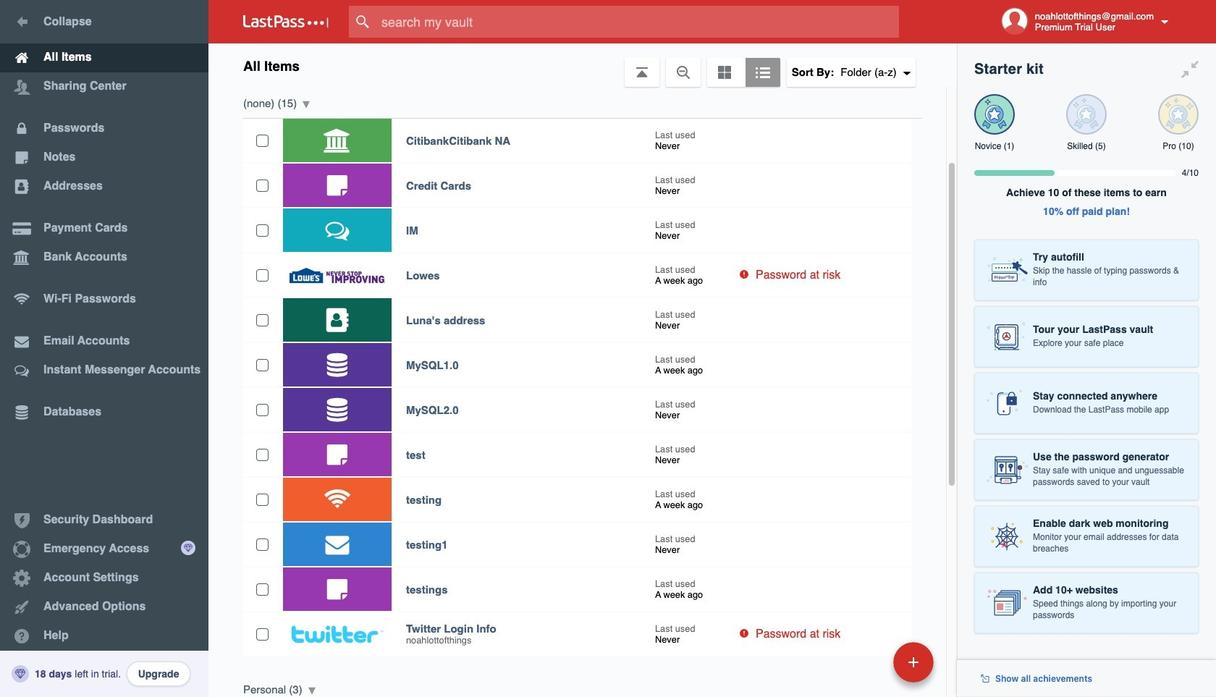 Task type: describe. For each thing, give the bounding box(es) containing it.
new item navigation
[[794, 638, 943, 698]]

lastpass image
[[243, 15, 329, 28]]

Search search field
[[349, 6, 928, 38]]

new item element
[[794, 642, 939, 683]]



Task type: locate. For each thing, give the bounding box(es) containing it.
main navigation navigation
[[0, 0, 209, 698]]

search my vault text field
[[349, 6, 928, 38]]

vault options navigation
[[209, 43, 958, 87]]



